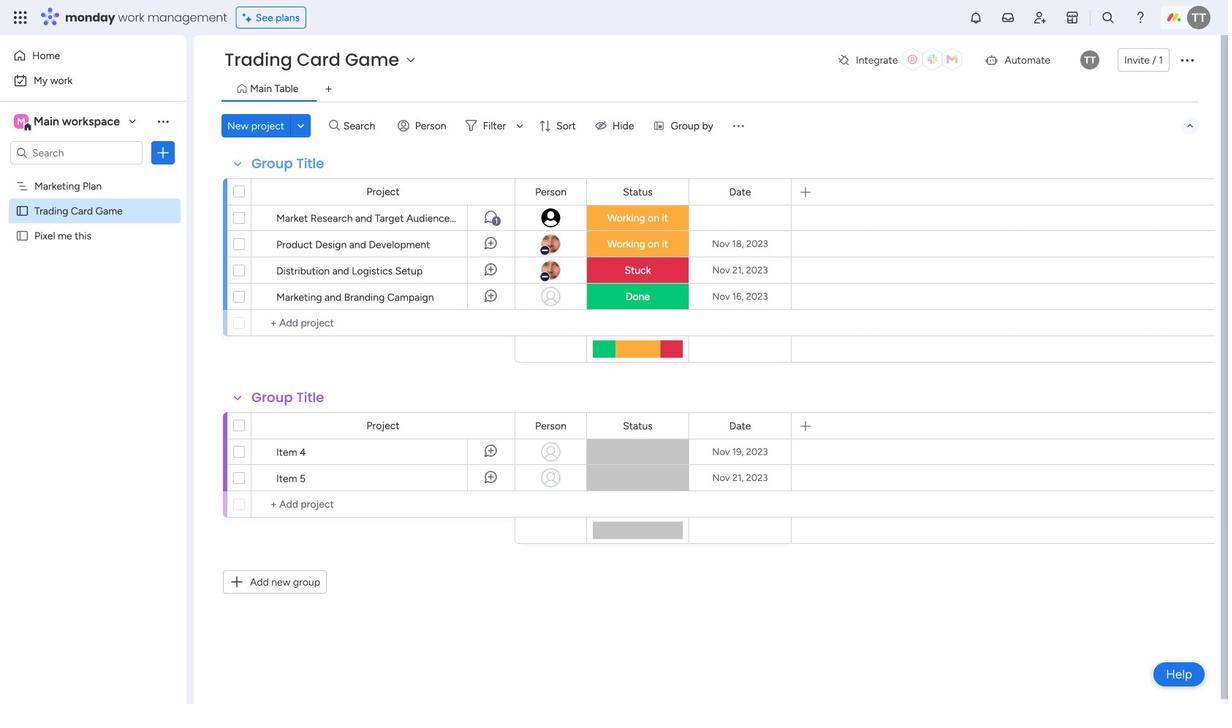 Task type: describe. For each thing, give the bounding box(es) containing it.
update feed image
[[1001, 10, 1016, 25]]

+ Add project text field
[[259, 315, 508, 332]]

arrow down image
[[511, 117, 529, 135]]

see plans image
[[243, 9, 256, 26]]

invite members image
[[1034, 10, 1048, 25]]

workspace selection element
[[14, 113, 122, 132]]

1 vertical spatial terry turtle image
[[1081, 50, 1100, 69]]

+ Add project text field
[[259, 496, 508, 514]]

angle down image
[[298, 120, 305, 131]]

select product image
[[13, 10, 28, 25]]

monday marketplace image
[[1066, 10, 1080, 25]]

0 vertical spatial options image
[[1179, 51, 1197, 69]]



Task type: locate. For each thing, give the bounding box(es) containing it.
workspace options image
[[156, 114, 170, 129]]

public board image
[[15, 204, 29, 218]]

terry turtle image
[[1188, 6, 1211, 29], [1081, 50, 1100, 69]]

1 horizontal spatial options image
[[1179, 51, 1197, 69]]

menu image
[[731, 119, 746, 133]]

0 horizontal spatial options image
[[156, 146, 170, 160]]

1 horizontal spatial terry turtle image
[[1188, 6, 1211, 29]]

0 vertical spatial terry turtle image
[[1188, 6, 1211, 29]]

tab
[[317, 78, 340, 101]]

notifications image
[[969, 10, 984, 25]]

None field
[[248, 154, 328, 173], [532, 184, 571, 200], [620, 184, 657, 200], [726, 184, 755, 200], [248, 388, 328, 407], [532, 418, 571, 434], [620, 418, 657, 434], [726, 418, 755, 434], [248, 154, 328, 173], [532, 184, 571, 200], [620, 184, 657, 200], [726, 184, 755, 200], [248, 388, 328, 407], [532, 418, 571, 434], [620, 418, 657, 434], [726, 418, 755, 434]]

tab list
[[222, 78, 1200, 102]]

collapse image
[[1185, 120, 1197, 132]]

option
[[9, 44, 178, 67], [9, 69, 178, 92], [0, 173, 187, 176]]

options image down workspace options image at the left top of the page
[[156, 146, 170, 160]]

list box
[[0, 171, 187, 446]]

2 vertical spatial option
[[0, 173, 187, 176]]

public board image
[[15, 229, 29, 243]]

add view image
[[326, 84, 332, 95]]

Search in workspace field
[[31, 144, 122, 161]]

options image up the collapse image
[[1179, 51, 1197, 69]]

1 vertical spatial options image
[[156, 146, 170, 160]]

0 vertical spatial option
[[9, 44, 178, 67]]

options image
[[1179, 51, 1197, 69], [156, 146, 170, 160]]

v2 search image
[[329, 118, 340, 134]]

help image
[[1134, 10, 1148, 25]]

search everything image
[[1102, 10, 1116, 25]]

Search field
[[340, 116, 384, 136]]

workspace image
[[14, 113, 29, 129]]

1 vertical spatial option
[[9, 69, 178, 92]]

0 horizontal spatial terry turtle image
[[1081, 50, 1100, 69]]



Task type: vqa. For each thing, say whether or not it's contained in the screenshot.
second + Add Project text field from the top of the page
yes



